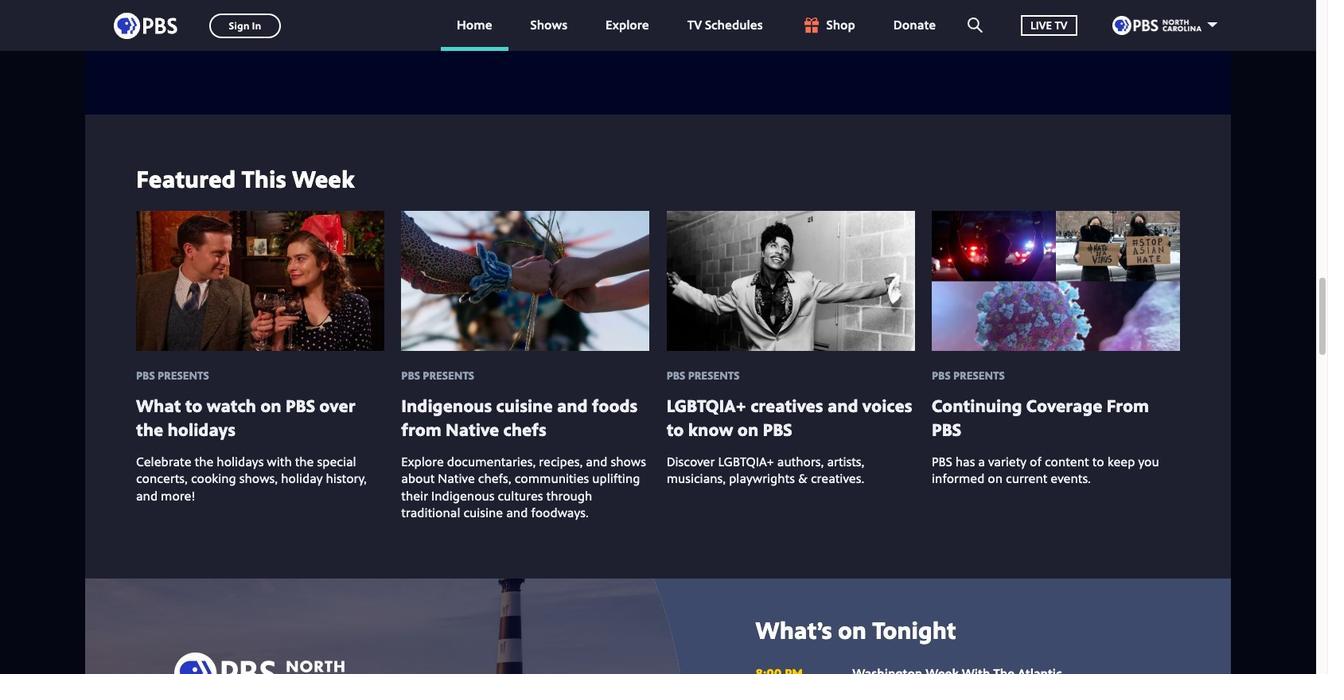 Task type: describe. For each thing, give the bounding box(es) containing it.
1 horizontal spatial the
[[195, 453, 214, 470]]

live tv
[[1031, 17, 1068, 32]]

holidays inside what to watch on pbs over the holidays
[[168, 417, 236, 441]]

what's
[[756, 614, 832, 647]]

continuing coverage from pbs image
[[932, 211, 1181, 351]]

and down the chefs,
[[506, 504, 528, 521]]

explore for explore
[[606, 16, 649, 34]]

content
[[1045, 453, 1090, 470]]

more!
[[161, 487, 195, 504]]

playwrights
[[729, 470, 795, 487]]

shows
[[531, 16, 568, 34]]

history,
[[326, 470, 367, 487]]

presents for indigenous
[[423, 368, 475, 383]]

foods
[[592, 394, 638, 417]]

featured
[[136, 163, 236, 195]]

documentaries,
[[447, 453, 536, 470]]

creatives.
[[811, 470, 865, 487]]

pbs presents for lgbtqia+
[[667, 368, 740, 383]]

explore documentaries, recipes, and shows about native chefs, communities uplifting their indigenous cultures through traditional cuisine and foodways.
[[401, 453, 646, 521]]

0 horizontal spatial tv
[[687, 16, 702, 34]]

authors,
[[778, 453, 824, 470]]

discover lgbtqia+ authors, artists, musicians, playwrights & creatives.
[[667, 453, 865, 487]]

what
[[136, 394, 181, 417]]

tonight
[[873, 614, 957, 647]]

pbs presents for what
[[136, 368, 209, 383]]

to inside lgbtqia+ creatives and voices to know on pbs
[[667, 417, 684, 441]]

know
[[688, 417, 734, 441]]

about
[[401, 470, 435, 487]]

and inside lgbtqia+ creatives and voices to know on pbs
[[828, 394, 859, 417]]

pbs presents link for what
[[136, 368, 209, 383]]

coverage
[[1027, 394, 1103, 417]]

0 horizontal spatial pbs nc image
[[174, 653, 373, 674]]

explore link
[[590, 0, 665, 51]]

home link
[[441, 0, 508, 51]]

to inside pbs has a variety of content to keep you informed on current events.
[[1093, 453, 1105, 470]]

you
[[1139, 453, 1160, 470]]

foodways.
[[531, 504, 589, 521]]

musicians,
[[667, 470, 726, 487]]

tv schedules link
[[672, 0, 779, 51]]

holiday
[[281, 470, 323, 487]]

pbs presents link for lgbtqia+
[[667, 368, 740, 383]]

pbs newshour: musk lashes out at advertisers leaving x image
[[692, 0, 930, 39]]

communities
[[515, 470, 589, 487]]

shop link
[[785, 0, 872, 51]]

2 horizontal spatial the
[[295, 453, 314, 470]]

shows,
[[239, 470, 278, 487]]

has
[[956, 453, 975, 470]]

uplifting
[[592, 470, 640, 487]]

and inside celebrate the holidays with the special concerts, cooking shows, holiday history, and more!
[[136, 487, 158, 504]]



Task type: vqa. For each thing, say whether or not it's contained in the screenshot.
holiday
yes



Task type: locate. For each thing, give the bounding box(es) containing it.
pbs presents up continuing
[[932, 368, 1005, 383]]

continuing coverage from pbs link
[[932, 394, 1150, 441]]

presents up know
[[688, 368, 740, 383]]

1 presents from the left
[[158, 368, 209, 383]]

shop
[[827, 16, 856, 34]]

and
[[557, 394, 588, 417], [828, 394, 859, 417], [586, 453, 608, 470], [136, 487, 158, 504], [506, 504, 528, 521]]

presents for what
[[158, 368, 209, 383]]

to
[[185, 394, 203, 417], [667, 417, 684, 441], [1093, 453, 1105, 470]]

informed
[[932, 470, 985, 487]]

cultures
[[498, 487, 543, 504]]

native inside indigenous cuisine and foods from native chefs
[[446, 417, 499, 441]]

through
[[547, 487, 592, 504]]

lgbtqia+ inside discover lgbtqia+ authors, artists, musicians, playwrights & creatives.
[[718, 453, 774, 470]]

0 vertical spatial cuisine
[[496, 394, 553, 417]]

3 pbs presents from the left
[[667, 368, 740, 383]]

search image
[[968, 18, 983, 33]]

shows
[[611, 453, 646, 470]]

0 horizontal spatial the
[[136, 417, 163, 441]]

pbs presents up know
[[667, 368, 740, 383]]

watch
[[207, 394, 256, 417]]

on inside pbs has a variety of content to keep you informed on current events.
[[988, 470, 1003, 487]]

tv left schedules at the right of the page
[[687, 16, 702, 34]]

what's on tonight
[[756, 614, 957, 647]]

3 pbs presents link from the left
[[667, 368, 740, 383]]

4 presents from the left
[[954, 368, 1005, 383]]

1 vertical spatial holidays
[[217, 453, 264, 470]]

their
[[401, 487, 428, 504]]

chefs,
[[478, 470, 512, 487]]

this
[[242, 163, 286, 195]]

1 vertical spatial indigenous
[[431, 487, 495, 504]]

pbs presents link up the from
[[401, 368, 475, 383]]

pbs presents link up what
[[136, 368, 209, 383]]

1 horizontal spatial tv
[[1055, 17, 1068, 32]]

lgbtqia+ down know
[[718, 453, 774, 470]]

pbs presents link for indigenous
[[401, 368, 475, 383]]

cooking
[[191, 470, 236, 487]]

from
[[1107, 394, 1150, 417]]

presents for continuing
[[954, 368, 1005, 383]]

on
[[260, 394, 281, 417], [738, 417, 759, 441], [988, 470, 1003, 487], [838, 614, 867, 647]]

and left foods
[[557, 394, 588, 417]]

indigenous inside explore documentaries, recipes, and shows about native chefs, communities uplifting their indigenous cultures through traditional cuisine and foodways.
[[431, 487, 495, 504]]

on inside lgbtqia+ creatives and voices to know on pbs
[[738, 417, 759, 441]]

native right about
[[438, 470, 475, 487]]

presents
[[158, 368, 209, 383], [423, 368, 475, 383], [688, 368, 740, 383], [954, 368, 1005, 383]]

to inside what to watch on pbs over the holidays
[[185, 394, 203, 417]]

1 horizontal spatial to
[[667, 417, 684, 441]]

on right a
[[988, 470, 1003, 487]]

0 horizontal spatial to
[[185, 394, 203, 417]]

pbs
[[136, 368, 155, 383], [401, 368, 420, 383], [667, 368, 686, 383], [932, 368, 951, 383], [286, 394, 315, 417], [763, 417, 793, 441], [932, 417, 962, 441], [932, 453, 953, 470]]

pbs image
[[114, 8, 178, 43]]

variety
[[989, 453, 1027, 470]]

pbs presents
[[136, 368, 209, 383], [401, 368, 475, 383], [667, 368, 740, 383], [932, 368, 1005, 383]]

0 vertical spatial pbs nc image
[[1112, 16, 1202, 35]]

week
[[292, 163, 355, 195]]

1 vertical spatial explore
[[401, 453, 444, 470]]

and left voices
[[828, 394, 859, 417]]

on right the what's
[[838, 614, 867, 647]]

the up celebrate
[[136, 417, 163, 441]]

lgbtqia+ creatives and voices to know on pbs
[[667, 394, 913, 441]]

cuisine up documentaries,
[[496, 394, 553, 417]]

pbs inside pbs has a variety of content to keep you informed on current events.
[[932, 453, 953, 470]]

featured this week
[[136, 163, 355, 195]]

lgbtqia+ up discover
[[667, 394, 747, 417]]

cuisine down the chefs,
[[464, 504, 503, 521]]

pbs presents for continuing
[[932, 368, 1005, 383]]

indigenous up documentaries,
[[401, 394, 492, 417]]

creatives
[[751, 394, 824, 417]]

2 pbs presents from the left
[[401, 368, 475, 383]]

current
[[1006, 470, 1048, 487]]

to left keep
[[1093, 453, 1105, 470]]

pbs nc image
[[1112, 16, 1202, 35], [174, 653, 373, 674]]

lgbtqia+
[[667, 394, 747, 417], [718, 453, 774, 470]]

0 vertical spatial holidays
[[168, 417, 236, 441]]

lgbtqia+ creatives and voices to know on pbs link
[[667, 394, 913, 441]]

the right celebrate
[[195, 453, 214, 470]]

pbs inside what to watch on pbs over the holidays
[[286, 394, 315, 417]]

indigenous cuisine and foods from native chefs
[[401, 394, 638, 441]]

to left know
[[667, 417, 684, 441]]

continuing coverage from pbs
[[932, 394, 1150, 441]]

3 presents from the left
[[688, 368, 740, 383]]

1 vertical spatial pbs nc image
[[174, 653, 373, 674]]

of
[[1030, 453, 1042, 470]]

holidays inside celebrate the holidays with the special concerts, cooking shows, holiday history, and more!
[[217, 453, 264, 470]]

the right with
[[295, 453, 314, 470]]

what to watch on pbs over the holidays link
[[136, 394, 356, 441]]

the inside what to watch on pbs over the holidays
[[136, 417, 163, 441]]

schedules
[[705, 16, 763, 34]]

on right watch
[[260, 394, 281, 417]]

presents up the from
[[423, 368, 475, 383]]

discover
[[667, 453, 715, 470]]

home
[[457, 16, 492, 34]]

celebrate
[[136, 453, 191, 470]]

pbs presents up what
[[136, 368, 209, 383]]

0 vertical spatial lgbtqia+
[[667, 394, 747, 417]]

1 vertical spatial native
[[438, 470, 475, 487]]

pbs presents link
[[136, 368, 209, 383], [401, 368, 475, 383], [667, 368, 740, 383], [932, 368, 1005, 383]]

chefs
[[504, 417, 547, 441]]

&
[[798, 470, 808, 487]]

presents for lgbtqia+
[[688, 368, 740, 383]]

pbs inside continuing coverage from pbs
[[932, 417, 962, 441]]

indigenous cuisine and foods from native chefs link
[[401, 394, 638, 441]]

native inside explore documentaries, recipes, and shows about native chefs, communities uplifting their indigenous cultures through traditional cuisine and foodways.
[[438, 470, 475, 487]]

donate link
[[878, 0, 952, 51]]

continuing
[[932, 394, 1023, 417]]

explore inside explore documentaries, recipes, and shows about native chefs, communities uplifting their indigenous cultures through traditional cuisine and foodways.
[[401, 453, 444, 470]]

keep
[[1108, 453, 1135, 470]]

pbs presents up the from
[[401, 368, 475, 383]]

indigenous cuisine and foods from native chefs image
[[401, 211, 650, 351]]

lgbtqia+ creatives and voices to know on pbs image
[[667, 211, 915, 351]]

pbs presents link up continuing
[[932, 368, 1005, 383]]

on inside what to watch on pbs over the holidays
[[260, 394, 281, 417]]

presents up continuing
[[954, 368, 1005, 383]]

on right know
[[738, 417, 759, 441]]

pbs presents for indigenous
[[401, 368, 475, 383]]

native up documentaries,
[[446, 417, 499, 441]]

explore right "shows"
[[606, 16, 649, 34]]

over
[[319, 394, 356, 417]]

indigenous
[[401, 394, 492, 417], [431, 487, 495, 504]]

cuisine
[[496, 394, 553, 417], [464, 504, 503, 521]]

concerts,
[[136, 470, 188, 487]]

presents up what
[[158, 368, 209, 383]]

4 pbs presents link from the left
[[932, 368, 1005, 383]]

2 horizontal spatial to
[[1093, 453, 1105, 470]]

traditional
[[401, 504, 460, 521]]

cuisine inside explore documentaries, recipes, and shows about native chefs, communities uplifting their indigenous cultures through traditional cuisine and foodways.
[[464, 504, 503, 521]]

explore
[[606, 16, 649, 34], [401, 453, 444, 470]]

what to watch on pbs over the holidays
[[136, 394, 356, 441]]

1 pbs presents link from the left
[[136, 368, 209, 383]]

indigenous inside indigenous cuisine and foods from native chefs
[[401, 394, 492, 417]]

with
[[267, 453, 292, 470]]

special
[[317, 453, 356, 470]]

native
[[446, 417, 499, 441], [438, 470, 475, 487]]

live
[[1031, 17, 1052, 32]]

and left more!
[[136, 487, 158, 504]]

pbs presents link for continuing
[[932, 368, 1005, 383]]

0 vertical spatial native
[[446, 417, 499, 441]]

the
[[136, 417, 163, 441], [195, 453, 214, 470], [295, 453, 314, 470]]

indigenous down documentaries,
[[431, 487, 495, 504]]

from
[[401, 417, 442, 441]]

holidays up celebrate
[[168, 417, 236, 441]]

tv schedules
[[687, 16, 763, 34]]

explore for explore documentaries, recipes, and shows about native chefs, communities uplifting their indigenous cultures through traditional cuisine and foodways.
[[401, 453, 444, 470]]

donate
[[894, 16, 936, 34]]

holidays
[[168, 417, 236, 441], [217, 453, 264, 470]]

and left shows
[[586, 453, 608, 470]]

1 vertical spatial cuisine
[[464, 504, 503, 521]]

pbs has a variety of content to keep you informed on current events.
[[932, 453, 1160, 487]]

a
[[979, 453, 985, 470]]

tv right live in the right of the page
[[1055, 17, 1068, 32]]

lgbtqia+ inside lgbtqia+ creatives and voices to know on pbs
[[667, 394, 747, 417]]

pbs presents link up know
[[667, 368, 740, 383]]

artists,
[[827, 453, 865, 470]]

live tv link
[[1005, 0, 1093, 51]]

2 pbs presents link from the left
[[401, 368, 475, 383]]

1 pbs presents from the left
[[136, 368, 209, 383]]

tv
[[687, 16, 702, 34], [1055, 17, 1068, 32]]

events.
[[1051, 470, 1091, 487]]

celebrate the holidays with the special concerts, cooking shows, holiday history, and more!
[[136, 453, 367, 504]]

what to watch on pbs over the holidays image
[[136, 211, 384, 351]]

1 horizontal spatial pbs nc image
[[1112, 16, 1202, 35]]

cuisine inside indigenous cuisine and foods from native chefs
[[496, 394, 553, 417]]

0 horizontal spatial explore
[[401, 453, 444, 470]]

0 vertical spatial indigenous
[[401, 394, 492, 417]]

voices
[[863, 394, 913, 417]]

1 horizontal spatial explore
[[606, 16, 649, 34]]

0 vertical spatial explore
[[606, 16, 649, 34]]

shows link
[[515, 0, 584, 51]]

and inside indigenous cuisine and foods from native chefs
[[557, 394, 588, 417]]

to right what
[[185, 394, 203, 417]]

holidays left with
[[217, 453, 264, 470]]

explore down the from
[[401, 453, 444, 470]]

recipes,
[[539, 453, 583, 470]]

4 pbs presents from the left
[[932, 368, 1005, 383]]

pbs inside lgbtqia+ creatives and voices to know on pbs
[[763, 417, 793, 441]]

2 presents from the left
[[423, 368, 475, 383]]

1 vertical spatial lgbtqia+
[[718, 453, 774, 470]]



